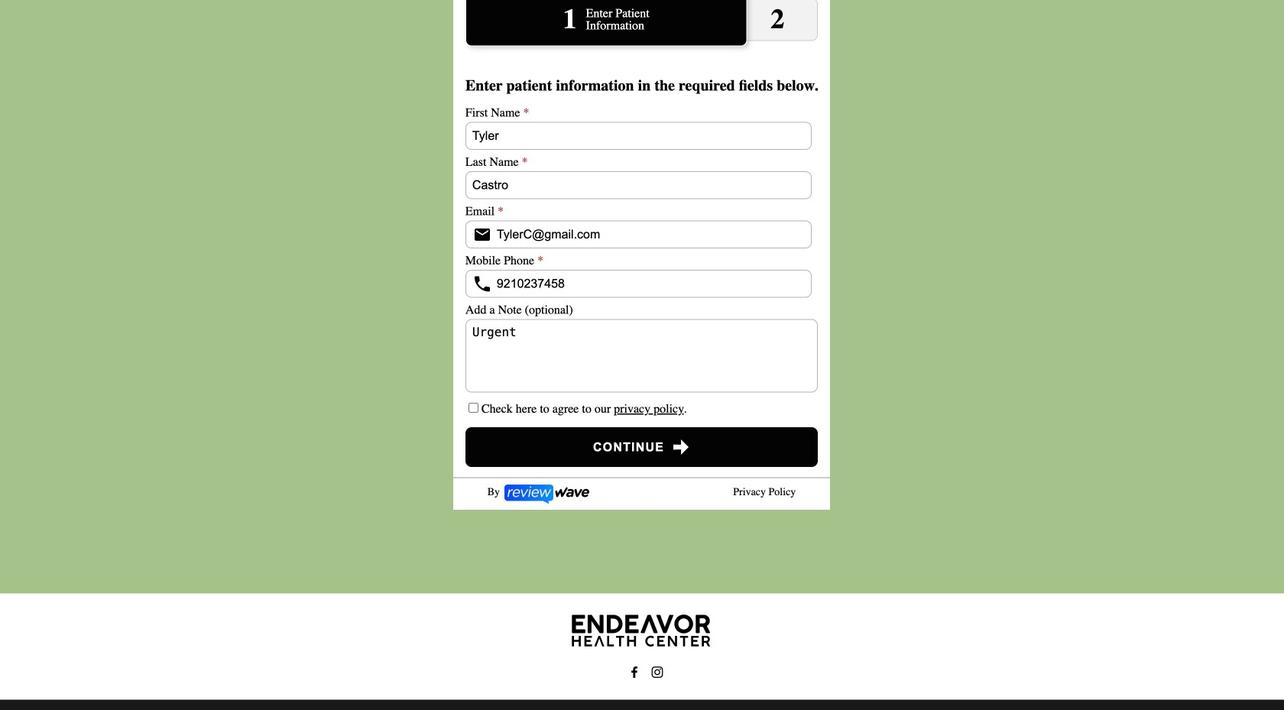 Task type: describe. For each thing, give the bounding box(es) containing it.
instagram image
[[650, 664, 665, 680]]

facebook image
[[627, 664, 642, 680]]

social bar element
[[627, 664, 665, 680]]



Task type: vqa. For each thing, say whether or not it's contained in the screenshot.
image.png
no



